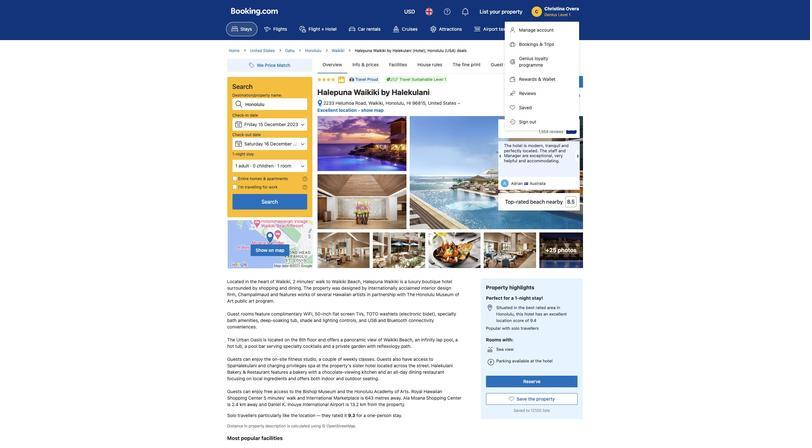 Task type: locate. For each thing, give the bounding box(es) containing it.
dining
[[409, 370, 422, 375]]

international up solo travellers particularly like the location — they rated it 9.3 for a one-person stay.
[[303, 402, 329, 407]]

location down helumoa
[[339, 107, 357, 113]]

2 shopping from the left
[[427, 396, 446, 401]]

a
[[405, 279, 407, 285], [511, 295, 514, 301], [341, 337, 343, 343], [456, 337, 458, 343], [245, 344, 247, 349], [332, 344, 335, 349], [319, 357, 321, 362], [290, 370, 292, 375], [319, 370, 321, 375], [364, 413, 366, 418]]

tvs,
[[356, 311, 365, 317]]

reserve up the save the property dropdown button
[[524, 379, 541, 385]]

1 vertical spatial united
[[428, 100, 442, 106]]

guests up 2.4
[[227, 389, 242, 395]]

date up friday
[[250, 113, 258, 118]]

account
[[537, 27, 554, 33]]

1 vertical spatial located
[[377, 363, 393, 369]]

1- inside search section
[[233, 152, 236, 157]]

excellent location - show map button
[[318, 107, 384, 113]]

serving
[[267, 344, 282, 349]]

1 vertical spatial for
[[504, 295, 510, 301]]

superb
[[546, 124, 564, 129]]

reviews
[[505, 62, 521, 67], [550, 129, 564, 134]]

1 horizontal spatial night
[[520, 295, 531, 301]]

click to open map view image
[[318, 100, 322, 107]]

the up hot
[[227, 337, 235, 343]]

we price match inside search section
[[257, 62, 290, 68]]

km
[[240, 402, 246, 407], [360, 402, 367, 407]]

1 horizontal spatial an
[[415, 337, 420, 343]]

1 vertical spatial travellers
[[238, 413, 257, 418]]

1 vertical spatial enjoy
[[252, 389, 263, 395]]

halekulani inside located in the heart of waikiki, 2 minutes' walk to waikiki beach, halepuna waikiki is a luxury boutique hotel surrounded by shopping and dining. the property was designed by internationally acclaimed interior design firm, champalimaud and features works of several hawaiian artists in partnership with the honolulu museum of art public art program. guest rooms feature complimentary wifi, 50-inch flat screen tvs, toto washlets (electronic bidet), specialty bath amenities, deep-soaking tub, shade and lighting controls, and usb and bluetooth connectivity conveniences. the urban oasis is located on the 8th floor and offers a panoramic view of waikiki beach, an infinity lap pool, a hot tub, a pool bar serving specialty cocktails and a private garden with reflexology path. guests can enjoy the on-site fitness studio, a couple of weekly classes. guests also have access to spahalekulani and charging privileges spa at the property's sister hotel located across the street. halekulani bakery & restaurant features a bakery with a chocolate-viewing kitchen and an all-day dining restaurant focusing on local ingredients and offers both indoor and outdoor seating. guests can enjoy free access to the bishop museum and the honolulu academy of arts. royal hawaiian shopping center 5 minutes' walk and international marketplace is 643 metres away. ala moana shopping center is 2.4 km away and daniel k. inouye international airport is 13.2 km from the property.
[[432, 363, 453, 369]]

the fine print link
[[448, 56, 486, 73]]

out inside 'button'
[[530, 119, 537, 125]]

halepuna up "info & prices"
[[355, 48, 372, 53]]

check- for out
[[233, 132, 246, 137]]

travel
[[400, 77, 411, 82], [355, 77, 366, 82]]

guests up spahalekulani in the bottom of the page
[[227, 357, 242, 362]]

2 vertical spatial halepuna
[[363, 279, 383, 285]]

1 horizontal spatial on
[[269, 247, 274, 253]]

& inside search section
[[263, 176, 266, 181]]

0 vertical spatial 2023
[[287, 122, 298, 127]]

helumoa
[[336, 100, 354, 106]]

view
[[368, 337, 377, 343], [505, 347, 514, 352]]

it
[[344, 413, 347, 418]]

in inside search section
[[246, 113, 249, 118]]

0 horizontal spatial travellers
[[238, 413, 257, 418]]

minutes'
[[297, 279, 315, 285], [268, 396, 286, 401]]

booking.com image
[[231, 8, 278, 16]]

1 vertical spatial an
[[415, 337, 420, 343]]

genius inside genius loyalty programme
[[519, 56, 534, 61]]

0 horizontal spatial guest
[[227, 311, 240, 317]]

0 vertical spatial halekulani
[[393, 48, 412, 53]]

0 vertical spatial level
[[559, 12, 568, 17]]

december for 15
[[265, 122, 286, 127]]

property inside the list your property link
[[502, 9, 523, 15]]

date up saturday
[[253, 132, 261, 137]]

1 inside christina overa genius level 1
[[569, 12, 571, 17]]

0 vertical spatial on
[[269, 247, 274, 253]]

1 horizontal spatial search
[[262, 199, 278, 205]]

away.
[[391, 396, 402, 401]]

saved to 12120 lists
[[514, 409, 550, 413]]

0 horizontal spatial rated
[[332, 413, 343, 418]]

2023 for friday 15 december 2023
[[287, 122, 298, 127]]

road,
[[356, 100, 367, 106]]

out for check-
[[246, 132, 252, 137]]

0 vertical spatial beach,
[[348, 279, 362, 285]]

using
[[311, 424, 321, 429]]

0 vertical spatial genius
[[545, 12, 557, 17]]

Where are you going? field
[[243, 98, 307, 110]]

1 horizontal spatial shopping
[[427, 396, 446, 401]]

travel for travel proud
[[355, 77, 366, 82]]

minutes' up daniel
[[268, 396, 286, 401]]

property for save the property
[[537, 397, 555, 402]]

wallet
[[543, 76, 556, 82]]

the down acclaimed
[[407, 292, 415, 297]]

1 horizontal spatial ·
[[275, 163, 276, 169]]

facilities link
[[384, 56, 413, 73]]

halepuna waikiki by halekulani
[[318, 88, 430, 97]]

0 vertical spatial saved
[[519, 105, 532, 110]]

0 horizontal spatial walk
[[287, 396, 296, 401]]

located left the 'across'
[[377, 363, 393, 369]]

property down particularly
[[249, 424, 264, 429]]

1 vertical spatial match
[[567, 93, 581, 98]]

property inside the save the property dropdown button
[[537, 397, 555, 402]]

december for 16
[[270, 141, 292, 147]]

metres
[[375, 396, 390, 401]]

list your property link
[[476, 4, 527, 19]]

1- down highlights
[[515, 295, 520, 301]]

2 check- from the top
[[233, 132, 246, 137]]

travel sustainable level 1
[[400, 77, 447, 82]]

property up several
[[313, 285, 331, 291]]

1 vertical spatial location
[[497, 318, 512, 323]]

attractions
[[439, 26, 462, 32]]

bakery
[[227, 370, 242, 375]]

price down the united states link at the top of the page
[[265, 62, 276, 68]]

0 horizontal spatial ·
[[250, 163, 252, 169]]

united right home
[[250, 48, 262, 53]]

an left infinity
[[415, 337, 420, 343]]

· left "0"
[[250, 163, 252, 169]]

of inside situated in the best rated area in honolulu, this hotel has an excellent location score of 9.4
[[525, 318, 529, 323]]

and down tvs,
[[359, 318, 367, 323]]

0 horizontal spatial waikiki,
[[276, 279, 292, 285]]

0 horizontal spatial price
[[265, 62, 276, 68]]

moana
[[411, 396, 425, 401]]

2 vertical spatial on
[[246, 376, 252, 382]]

1 left the room
[[277, 163, 280, 169]]

1 horizontal spatial rated
[[517, 199, 529, 205]]

0 horizontal spatial at
[[317, 363, 321, 369]]

0 horizontal spatial hawaiian
[[333, 292, 352, 297]]

0 horizontal spatial united
[[250, 48, 262, 53]]

& for trips
[[540, 41, 543, 47]]

saved for saved
[[519, 105, 532, 110]]

k.
[[282, 402, 287, 407]]

1 vertical spatial hawaiian
[[424, 389, 443, 395]]

and up restaurant
[[258, 363, 266, 369]]

search section
[[225, 54, 315, 269]]

guest up bath
[[227, 311, 240, 317]]

travel down facilities link at the top of the page
[[400, 77, 411, 82]]

level inside christina overa genius level 1
[[559, 12, 568, 17]]

in for distance in property description is calculated using © openstreetmap
[[244, 424, 248, 429]]

0 vertical spatial enjoy
[[252, 357, 263, 362]]

christina overa genius level 1
[[545, 6, 579, 17]]

2 enjoy from the top
[[252, 389, 263, 395]]

1 horizontal spatial for
[[357, 413, 363, 418]]

property up lists
[[537, 397, 555, 402]]

an inside situated in the best rated area in honolulu, this hotel has an excellent location score of 9.4
[[544, 312, 549, 317]]

·
[[250, 163, 252, 169], [275, 163, 276, 169]]

1 vertical spatial december
[[270, 141, 292, 147]]

solo
[[227, 413, 237, 418]]

km right 13.2
[[360, 402, 367, 407]]

1 vertical spatial reviews
[[550, 129, 564, 134]]

the up dining
[[409, 363, 416, 369]]

2 travel from the left
[[355, 77, 366, 82]]

2 horizontal spatial an
[[544, 312, 549, 317]]

museum down design
[[436, 292, 454, 297]]

0 horizontal spatial tub,
[[235, 344, 244, 349]]

1 horizontal spatial walk
[[316, 279, 325, 285]]

1 vertical spatial halepuna
[[318, 88, 352, 97]]

1 horizontal spatial we price match
[[547, 93, 581, 98]]

8th
[[299, 337, 306, 343]]

property inside located in the heart of waikiki, 2 minutes' walk to waikiki beach, halepuna waikiki is a luxury boutique hotel surrounded by shopping and dining. the property was designed by internationally acclaimed interior design firm, champalimaud and features works of several hawaiian artists in partnership with the honolulu museum of art public art program. guest rooms feature complimentary wifi, 50-inch flat screen tvs, toto washlets (electronic bidet), specialty bath amenities, deep-soaking tub, shade and lighting controls, and usb and bluetooth connectivity conveniences. the urban oasis is located on the 8th floor and offers a panoramic view of waikiki beach, an infinity lap pool, a hot tub, a pool bar serving specialty cocktails and a private garden with reflexology path. guests can enjoy the on-site fitness studio, a couple of weekly classes. guests also have access to spahalekulani and charging privileges spa at the property's sister hotel located across the street. halekulani bakery & restaurant features a bakery with a chocolate-viewing kitchen and an all-day dining restaurant focusing on local ingredients and offers both indoor and outdoor seating. guests can enjoy free access to the bishop museum and the honolulu academy of arts. royal hawaiian shopping center 5 minutes' walk and international marketplace is 643 metres away. ala moana shopping center is 2.4 km away and daniel k. inouye international airport is 13.2 km from the property.
[[313, 285, 331, 291]]

a down privileges
[[290, 370, 292, 375]]

1 horizontal spatial we price match button
[[537, 90, 583, 101]]

1 vertical spatial out
[[246, 132, 252, 137]]

airport left taxis
[[484, 26, 498, 32]]

halekulani for halepuna waikiki by halekulani (hotel), honolulu (usa) deals
[[393, 48, 412, 53]]

december down friday 15 december 2023
[[270, 141, 292, 147]]

a left private
[[332, 344, 335, 349]]

out inside search section
[[246, 132, 252, 137]]

designed
[[342, 285, 361, 291]]

are
[[523, 153, 529, 158]]

sustainable
[[412, 77, 433, 82]]

0 horizontal spatial night
[[236, 152, 245, 157]]

0 vertical spatial reviews
[[505, 62, 521, 67]]

hotel inside situated in the best rated area in honolulu, this hotel has an excellent location score of 9.4
[[525, 312, 535, 317]]

located up 'serving'
[[268, 337, 283, 343]]

0 horizontal spatial airport
[[330, 402, 345, 407]]

in up surrounded
[[245, 279, 249, 285]]

0 vertical spatial can
[[243, 357, 251, 362]]

we'll show you stays where you can have the entire place to yourself image
[[303, 177, 307, 181]]

reflexology
[[377, 344, 400, 349]]

on left 8th
[[285, 337, 290, 343]]

0 vertical spatial view
[[368, 337, 377, 343]]

2023 for saturday 16 december 2023
[[293, 141, 304, 147]]

in right artists
[[367, 292, 371, 297]]

check-out date
[[233, 132, 261, 137]]

beach, up designed
[[348, 279, 362, 285]]

december
[[265, 122, 286, 127], [270, 141, 292, 147]]

level
[[559, 12, 568, 17], [434, 77, 444, 82]]

2 vertical spatial an
[[387, 370, 392, 375]]

if you select this option, we'll show you popular business travel features like breakfast, wifi and free parking. image
[[303, 185, 307, 190], [303, 185, 307, 190]]

0 horizontal spatial located
[[268, 337, 283, 343]]

score
[[513, 318, 524, 323]]

0 horizontal spatial specialty
[[283, 344, 302, 349]]

96815,
[[413, 100, 427, 106]]

waikiki, left 2
[[276, 279, 292, 285]]

search up the destination/property
[[233, 83, 253, 90]]

0 vertical spatial we price match
[[257, 62, 290, 68]]

and down 5
[[259, 402, 267, 407]]

15
[[259, 122, 263, 127], [237, 124, 240, 127]]

at inside located in the heart of waikiki, 2 minutes' walk to waikiki beach, halepuna waikiki is a luxury boutique hotel surrounded by shopping and dining. the property was designed by internationally acclaimed interior design firm, champalimaud and features works of several hawaiian artists in partnership with the honolulu museum of art public art program. guest rooms feature complimentary wifi, 50-inch flat screen tvs, toto washlets (electronic bidet), specialty bath amenities, deep-soaking tub, shade and lighting controls, and usb and bluetooth connectivity conveniences. the urban oasis is located on the 8th floor and offers a panoramic view of waikiki beach, an infinity lap pool, a hot tub, a pool bar serving specialty cocktails and a private garden with reflexology path. guests can enjoy the on-site fitness studio, a couple of weekly classes. guests also have access to spahalekulani and charging privileges spa at the property's sister hotel located across the street. halekulani bakery & restaurant features a bakery with a chocolate-viewing kitchen and an all-day dining restaurant focusing on local ingredients and offers both indoor and outdoor seating. guests can enjoy free access to the bishop museum and the honolulu academy of arts. royal hawaiian shopping center 5 minutes' walk and international marketplace is 643 metres away. ala moana shopping center is 2.4 km away and daniel k. inouye international airport is 13.2 km from the property.
[[317, 363, 321, 369]]

0 horizontal spatial km
[[240, 402, 246, 407]]

hawaiian down was
[[333, 292, 352, 297]]

located
[[227, 279, 244, 285]]

1 enjoy from the top
[[252, 357, 263, 362]]

airport inside located in the heart of waikiki, 2 minutes' walk to waikiki beach, halepuna waikiki is a luxury boutique hotel surrounded by shopping and dining. the property was designed by internationally acclaimed interior design firm, champalimaud and features works of several hawaiian artists in partnership with the honolulu museum of art public art program. guest rooms feature complimentary wifi, 50-inch flat screen tvs, toto washlets (electronic bidet), specialty bath amenities, deep-soaking tub, shade and lighting controls, and usb and bluetooth connectivity conveniences. the urban oasis is located on the 8th floor and offers a panoramic view of waikiki beach, an infinity lap pool, a hot tub, a pool bar serving specialty cocktails and a private garden with reflexology path. guests can enjoy the on-site fitness studio, a couple of weekly classes. guests also have access to spahalekulani and charging privileges spa at the property's sister hotel located across the street. halekulani bakery & restaurant features a bakery with a chocolate-viewing kitchen and an all-day dining restaurant focusing on local ingredients and offers both indoor and outdoor seating. guests can enjoy free access to the bishop museum and the honolulu academy of arts. royal hawaiian shopping center 5 minutes' walk and international marketplace is 643 metres away. ala moana shopping center is 2.4 km away and daniel k. inouye international airport is 13.2 km from the property.
[[330, 402, 345, 407]]

0 horizontal spatial shopping
[[227, 396, 247, 401]]

0 vertical spatial 1-
[[233, 152, 236, 157]]

we price match down the united states link at the top of the page
[[257, 62, 290, 68]]

1 horizontal spatial museum
[[436, 292, 454, 297]]

by up champalimaud
[[253, 285, 258, 291]]

with left solo
[[502, 326, 511, 331]]

halekulani up restaurant
[[432, 363, 453, 369]]

usd
[[405, 9, 415, 15]]

rated up has
[[536, 305, 546, 310]]

check- for in
[[233, 113, 246, 118]]

on right show
[[269, 247, 274, 253]]

property right the your
[[502, 9, 523, 15]]

i'm travelling for work
[[238, 185, 278, 190]]

trips
[[544, 41, 555, 47]]

halekulani for halepuna waikiki by halekulani
[[392, 88, 430, 97]]

sister
[[353, 363, 364, 369]]

on inside search section
[[269, 247, 274, 253]]

complimentary
[[271, 311, 302, 317]]

airport
[[484, 26, 498, 32], [330, 402, 345, 407]]

1 travel from the left
[[400, 77, 411, 82]]

arts.
[[400, 389, 410, 395]]

1-
[[233, 152, 236, 157], [515, 295, 520, 301]]

price down wallet at top
[[555, 93, 566, 98]]

champalimaud
[[238, 292, 269, 297]]

info & prices link
[[347, 56, 384, 73]]

1 horizontal spatial travel
[[400, 77, 411, 82]]

& inside located in the heart of waikiki, 2 minutes' walk to waikiki beach, halepuna waikiki is a luxury boutique hotel surrounded by shopping and dining. the property was designed by internationally acclaimed interior design firm, champalimaud and features works of several hawaiian artists in partnership with the honolulu museum of art public art program. guest rooms feature complimentary wifi, 50-inch flat screen tvs, toto washlets (electronic bidet), specialty bath amenities, deep-soaking tub, shade and lighting controls, and usb and bluetooth connectivity conveniences. the urban oasis is located on the 8th floor and offers a panoramic view of waikiki beach, an infinity lap pool, a hot tub, a pool bar serving specialty cocktails and a private garden with reflexology path. guests can enjoy the on-site fitness studio, a couple of weekly classes. guests also have access to spahalekulani and charging privileges spa at the property's sister hotel located across the street. halekulani bakery & restaurant features a bakery with a chocolate-viewing kitchen and an all-day dining restaurant focusing on local ingredients and offers both indoor and outdoor seating. guests can enjoy free access to the bishop museum and the honolulu academy of arts. royal hawaiian shopping center 5 minutes' walk and international marketplace is 643 metres away. ala moana shopping center is 2.4 km away and daniel k. inouye international airport is 13.2 km from the property.
[[243, 370, 246, 375]]

1 horizontal spatial 1-
[[515, 295, 520, 301]]

0 vertical spatial travellers
[[521, 326, 539, 331]]

and down bakery
[[288, 376, 296, 382]]

sea view
[[497, 347, 514, 352]]

the right like
[[291, 413, 298, 418]]

(electronic
[[399, 311, 422, 317]]

perfect
[[486, 295, 503, 301]]

free
[[264, 389, 273, 395]]

and down the washlets
[[378, 318, 386, 323]]

for inside search section
[[263, 185, 268, 190]]

reviews right 1,554
[[550, 129, 564, 134]]

at right spa
[[317, 363, 321, 369]]

hotel down best
[[525, 312, 535, 317]]

2023
[[287, 122, 298, 127], [293, 141, 304, 147]]

bishop
[[303, 389, 317, 395]]

0 vertical spatial specialty
[[438, 311, 457, 317]]

the inside situated in the best rated area in honolulu, this hotel has an excellent location score of 9.4
[[519, 305, 525, 310]]

in up friday
[[246, 113, 249, 118]]

from
[[368, 402, 378, 407]]

0 horizontal spatial we price match
[[257, 62, 290, 68]]

1 vertical spatial genius
[[519, 56, 534, 61]]

0 horizontal spatial on
[[246, 376, 252, 382]]

rewards & wallet
[[519, 76, 556, 82]]

15 down check-in date
[[237, 124, 240, 127]]

weekly
[[343, 357, 358, 362]]

oahu link
[[285, 48, 295, 54]]

1 vertical spatial we price match
[[547, 93, 581, 98]]

international
[[306, 396, 333, 401], [303, 402, 329, 407]]

on left the local
[[246, 376, 252, 382]]

& down spahalekulani in the bottom of the page
[[243, 370, 246, 375]]

0 vertical spatial location
[[339, 107, 357, 113]]

united right 96815,
[[428, 100, 442, 106]]

0 horizontal spatial map
[[275, 247, 285, 253]]

halepuna inside located in the heart of waikiki, 2 minutes' walk to waikiki beach, halepuna waikiki is a luxury boutique hotel surrounded by shopping and dining. the property was designed by internationally acclaimed interior design firm, champalimaud and features works of several hawaiian artists in partnership with the honolulu museum of art public art program. guest rooms feature complimentary wifi, 50-inch flat screen tvs, toto washlets (electronic bidet), specialty bath amenities, deep-soaking tub, shade and lighting controls, and usb and bluetooth connectivity conveniences. the urban oasis is located on the 8th floor and offers a panoramic view of waikiki beach, an infinity lap pool, a hot tub, a pool bar serving specialty cocktails and a private garden with reflexology path. guests can enjoy the on-site fitness studio, a couple of weekly classes. guests also have access to spahalekulani and charging privileges spa at the property's sister hotel located across the street. halekulani bakery & restaurant features a bakery with a chocolate-viewing kitchen and an all-day dining restaurant focusing on local ingredients and offers both indoor and outdoor seating. guests can enjoy free access to the bishop museum and the honolulu academy of arts. royal hawaiian shopping center 5 minutes' walk and international marketplace is 643 metres away. ala moana shopping center is 2.4 km away and daniel k. inouye international airport is 13.2 km from the property.
[[363, 279, 383, 285]]

out for sign
[[530, 119, 537, 125]]

chocolate-
[[322, 370, 345, 375]]

focusing
[[227, 376, 245, 382]]

shopping right moana
[[427, 396, 446, 401]]

helpful
[[504, 158, 518, 163]]

features down dining.
[[280, 292, 297, 297]]

1 vertical spatial beach,
[[400, 337, 414, 343]]

the
[[250, 279, 257, 285], [519, 305, 525, 310], [291, 337, 298, 343], [264, 357, 271, 362], [536, 359, 542, 364], [322, 363, 329, 369], [409, 363, 416, 369], [295, 389, 302, 395], [347, 389, 353, 395], [529, 397, 536, 402], [379, 402, 386, 407], [291, 413, 298, 418]]

1 check- from the top
[[233, 113, 246, 118]]

hotel right available
[[543, 359, 553, 364]]

local
[[253, 376, 263, 382]]

and right helpful
[[519, 158, 526, 163]]

match inside search section
[[277, 62, 290, 68]]

travellers
[[521, 326, 539, 331], [238, 413, 257, 418]]

date for check-in date
[[250, 113, 258, 118]]

1 horizontal spatial located
[[377, 363, 393, 369]]

1 vertical spatial date
[[253, 132, 261, 137]]

1- left stay
[[233, 152, 236, 157]]

1 horizontal spatial travellers
[[521, 326, 539, 331]]

out right sign
[[530, 119, 537, 125]]

property for list your property
[[502, 9, 523, 15]]

walk up "inouye"
[[287, 396, 296, 401]]

2233
[[324, 100, 335, 106]]

1 horizontal spatial genius
[[545, 12, 557, 17]]

halekulani up facilities
[[393, 48, 412, 53]]

and down 50-
[[314, 318, 322, 323]]

airport down marketplace
[[330, 402, 345, 407]]

· right "children"
[[275, 163, 276, 169]]

in for check-in date
[[246, 113, 249, 118]]

airport taxis link
[[469, 22, 515, 36]]

0 vertical spatial night
[[236, 152, 245, 157]]

for right 9.3
[[357, 413, 363, 418]]

washlets
[[380, 311, 398, 317]]

cocktails
[[303, 344, 322, 349]]

can up away
[[243, 389, 251, 395]]

1 horizontal spatial reviews
[[550, 129, 564, 134]]

fitness
[[288, 357, 302, 362]]

0 vertical spatial map
[[374, 107, 384, 113]]

your account menu christina overa genius level 1 element
[[532, 3, 582, 18]]

level down christina
[[559, 12, 568, 17]]

in up "this"
[[514, 305, 518, 310]]

rated left beach
[[517, 199, 529, 205]]

we price match down wallet at top
[[547, 93, 581, 98]]

0 vertical spatial honolulu,
[[386, 100, 406, 106]]

tub,
[[291, 318, 299, 323], [235, 344, 244, 349]]

art
[[249, 298, 255, 304]]

hotel up design
[[442, 279, 453, 285]]

flight + hotel
[[309, 26, 337, 32]]

hotel
[[326, 26, 337, 32]]

the down metres
[[379, 402, 386, 407]]

honolulu, left hi
[[386, 100, 406, 106]]

the inside dropdown button
[[529, 397, 536, 402]]

& left trips
[[540, 41, 543, 47]]

1 horizontal spatial waikiki,
[[369, 100, 385, 106]]

royal
[[411, 389, 423, 395]]

2 horizontal spatial rated
[[536, 305, 546, 310]]

site
[[280, 357, 287, 362]]

0 vertical spatial price
[[265, 62, 276, 68]]



Task type: describe. For each thing, give the bounding box(es) containing it.
(hotel),
[[413, 48, 427, 53]]

1 horizontal spatial access
[[414, 357, 428, 362]]

to up several
[[327, 279, 331, 285]]

the left heart
[[250, 279, 257, 285]]

exceptional,
[[530, 153, 554, 158]]

date for check-out date
[[253, 132, 261, 137]]

night inside search section
[[236, 152, 245, 157]]

0 horizontal spatial an
[[387, 370, 392, 375]]

the right available
[[536, 359, 542, 364]]

waikiki, inside located in the heart of waikiki, 2 minutes' walk to waikiki beach, halepuna waikiki is a luxury boutique hotel surrounded by shopping and dining. the property was designed by internationally acclaimed interior design firm, champalimaud and features works of several hawaiian artists in partnership with the honolulu museum of art public art program. guest rooms feature complimentary wifi, 50-inch flat screen tvs, toto washlets (electronic bidet), specialty bath amenities, deep-soaking tub, shade and lighting controls, and usb and bluetooth connectivity conveniences. the urban oasis is located on the 8th floor and offers a panoramic view of waikiki beach, an infinity lap pool, a hot tub, a pool bar serving specialty cocktails and a private garden with reflexology path. guests can enjoy the on-site fitness studio, a couple of weekly classes. guests also have access to spahalekulani and charging privileges spa at the property's sister hotel located across the street. halekulani bakery & restaurant features a bakery with a chocolate-viewing kitchen and an all-day dining restaurant focusing on local ingredients and offers both indoor and outdoor seating. guests can enjoy free access to the bishop museum and the honolulu academy of arts. royal hawaiian shopping center 5 minutes' walk and international marketplace is 643 metres away. ala moana shopping center is 2.4 km away and daniel k. inouye international airport is 13.2 km from the property.
[[276, 279, 292, 285]]

bookings & trips
[[519, 41, 555, 47]]

is up bar
[[263, 337, 267, 343]]

stays
[[241, 26, 252, 32]]

honolulu up the rules
[[428, 48, 444, 53]]

the left on-
[[264, 357, 271, 362]]

usb
[[368, 318, 377, 323]]

1 vertical spatial level
[[434, 77, 444, 82]]

1 vertical spatial international
[[303, 402, 329, 407]]

overview
[[323, 62, 342, 67]]

lists
[[543, 409, 550, 413]]

honolulu, inside "2233 helumoa road, waikiki, honolulu, hi 96815, united states – excellent location - show map"
[[386, 100, 406, 106]]

the left the fine at the right top of page
[[453, 62, 461, 67]]

0 vertical spatial walk
[[316, 279, 325, 285]]

(usa)
[[445, 48, 456, 53]]

we inside search section
[[257, 62, 264, 68]]

view inside located in the heart of waikiki, 2 minutes' walk to waikiki beach, halepuna waikiki is a luxury boutique hotel surrounded by shopping and dining. the property was designed by internationally acclaimed interior design firm, champalimaud and features works of several hawaiian artists in partnership with the honolulu museum of art public art program. guest rooms feature complimentary wifi, 50-inch flat screen tvs, toto washlets (electronic bidet), specialty bath amenities, deep-soaking tub, shade and lighting controls, and usb and bluetooth connectivity conveniences. the urban oasis is located on the 8th floor and offers a panoramic view of waikiki beach, an infinity lap pool, a hot tub, a pool bar serving specialty cocktails and a private garden with reflexology path. guests can enjoy the on-site fitness studio, a couple of weekly classes. guests also have access to spahalekulani and charging privileges spa at the property's sister hotel located across the street. halekulani bakery & restaurant features a bakery with a chocolate-viewing kitchen and an all-day dining restaurant focusing on local ingredients and offers both indoor and outdoor seating. guests can enjoy free access to the bishop museum and the honolulu academy of arts. royal hawaiian shopping center 5 minutes' walk and international marketplace is 643 metres away. ala moana shopping center is 2.4 km away and daniel k. inouye international airport is 13.2 km from the property.
[[368, 337, 377, 343]]

8.5 element
[[566, 196, 577, 207]]

honolulu, inside situated in the best rated area in honolulu, this hotel has an excellent location score of 9.4
[[497, 312, 515, 317]]

0 vertical spatial reserve button
[[556, 76, 583, 88]]

map inside search section
[[275, 247, 285, 253]]

travel for travel sustainable level 1
[[400, 77, 411, 82]]

and right floor
[[318, 337, 326, 343]]

the up marketplace
[[347, 389, 353, 395]]

and right kitchen
[[378, 370, 386, 375]]

to up "inouye"
[[290, 389, 294, 395]]

children
[[257, 163, 274, 169]]

manage account
[[519, 27, 554, 33]]

1 left adult
[[235, 163, 237, 169]]

valign  initial image
[[338, 76, 345, 84]]

list your property
[[480, 9, 523, 15]]

classes.
[[359, 357, 376, 362]]

and down 'shopping'
[[271, 292, 278, 297]]

pool,
[[444, 337, 454, 343]]

perfect for a 1-night stay!
[[486, 295, 543, 301]]

to left 12120
[[526, 409, 530, 413]]

guest inside located in the heart of waikiki, 2 minutes' walk to waikiki beach, halepuna waikiki is a luxury boutique hotel surrounded by shopping and dining. the property was designed by internationally acclaimed interior design firm, champalimaud and features works of several hawaiian artists in partnership with the honolulu museum of art public art program. guest rooms feature complimentary wifi, 50-inch flat screen tvs, toto washlets (electronic bidet), specialty bath amenities, deep-soaking tub, shade and lighting controls, and usb and bluetooth connectivity conveniences. the urban oasis is located on the 8th floor and offers a panoramic view of waikiki beach, an infinity lap pool, a hot tub, a pool bar serving specialty cocktails and a private garden with reflexology path. guests can enjoy the on-site fitness studio, a couple of weekly classes. guests also have access to spahalekulani and charging privileges spa at the property's sister hotel located across the street. halekulani bakery & restaurant features a bakery with a chocolate-viewing kitchen and an all-day dining restaurant focusing on local ingredients and offers both indoor and outdoor seating. guests can enjoy free access to the bishop museum and the honolulu academy of arts. royal hawaiian shopping center 5 minutes' walk and international marketplace is 643 metres away. ala moana shopping center is 2.4 km away and daniel k. inouye international airport is 13.2 km from the property.
[[227, 311, 240, 317]]

hotel inside the hotel is modern, tranquil and perfectly located. the staff and manager are exceptional, very helpful and accommodating.
[[513, 143, 523, 148]]

marketplace
[[334, 396, 360, 401]]

guests left also
[[377, 357, 392, 362]]

in for situated in the best rated area in honolulu, this hotel has an excellent location score of 9.4
[[514, 305, 518, 310]]

area
[[547, 305, 556, 310]]

has
[[536, 312, 543, 317]]

0 horizontal spatial 15
[[237, 124, 240, 127]]

1 horizontal spatial match
[[567, 93, 581, 98]]

artists
[[353, 292, 366, 297]]

reviews inside superb 1,554 reviews
[[550, 129, 564, 134]]

2 vertical spatial for
[[357, 413, 363, 418]]

excellent
[[318, 107, 338, 113]]

the down couple
[[322, 363, 329, 369]]

property
[[486, 285, 508, 291]]

australia
[[530, 181, 546, 186]]

beach
[[531, 199, 545, 205]]

rated inside situated in the best rated area in honolulu, this hotel has an excellent location score of 9.4
[[536, 305, 546, 310]]

available
[[513, 359, 530, 364]]

1 horizontal spatial specialty
[[438, 311, 457, 317]]

a left the pool
[[245, 344, 247, 349]]

1 adult · 0 children · 1 room
[[235, 163, 292, 169]]

+25
[[546, 247, 557, 254]]

0 vertical spatial international
[[306, 396, 333, 401]]

and right staff
[[559, 148, 566, 153]]

1 horizontal spatial tub,
[[291, 318, 299, 323]]

by up "2233 helumoa road, waikiki, honolulu, hi 96815, united states – excellent location - show map"
[[381, 88, 390, 97]]

1 down house rules link
[[445, 77, 447, 82]]

one-
[[367, 413, 377, 418]]

12120
[[531, 409, 542, 413]]

states inside "2233 helumoa road, waikiki, honolulu, hi 96815, united states – excellent location - show map"
[[443, 100, 457, 106]]

photos
[[558, 247, 577, 254]]

away
[[247, 402, 258, 407]]

by up facilities
[[387, 48, 392, 53]]

1 vertical spatial minutes'
[[268, 396, 286, 401]]

2 horizontal spatial on
[[285, 337, 290, 343]]

2 horizontal spatial for
[[504, 295, 510, 301]]

a up private
[[341, 337, 343, 343]]

and up "inouye"
[[297, 396, 305, 401]]

the left staff
[[540, 148, 548, 153]]

1 horizontal spatial reserve
[[561, 79, 578, 84]]

honolulu down interior
[[416, 292, 435, 297]]

stay.
[[393, 413, 403, 418]]

1 vertical spatial 1-
[[515, 295, 520, 301]]

search inside search button
[[262, 199, 278, 205]]

with right the garden
[[367, 344, 376, 349]]

price inside search section
[[265, 62, 276, 68]]

sign out
[[519, 119, 537, 125]]

name:
[[271, 93, 282, 98]]

parking available at the hotel
[[497, 359, 553, 364]]

0 horizontal spatial 16
[[237, 143, 240, 147]]

surrounded
[[227, 285, 251, 291]]

hotel up kitchen
[[366, 363, 376, 369]]

the up works
[[304, 285, 312, 291]]

2 vertical spatial location
[[299, 413, 316, 418]]

2 km from the left
[[360, 402, 367, 407]]

is left 2.4
[[227, 402, 231, 407]]

2 vertical spatial rated
[[332, 413, 343, 418]]

house
[[418, 62, 431, 67]]

2 · from the left
[[275, 163, 276, 169]]

0 horizontal spatial offers
[[297, 376, 310, 382]]

a left couple
[[319, 357, 321, 362]]

show on map
[[256, 247, 285, 253]]

rules
[[432, 62, 443, 67]]

honolulu up 643 on the left of page
[[355, 389, 373, 395]]

1 vertical spatial reserve
[[524, 379, 541, 385]]

with down acclaimed
[[397, 292, 406, 297]]

save
[[517, 397, 527, 402]]

0 vertical spatial states
[[263, 48, 275, 53]]

1 horizontal spatial hawaiian
[[424, 389, 443, 395]]

0 horizontal spatial we price match button
[[247, 60, 293, 71]]

lap
[[437, 337, 443, 343]]

halepuna for halepuna waikiki by halekulani
[[318, 88, 352, 97]]

©
[[322, 424, 326, 429]]

previous image
[[497, 154, 501, 158]]

the left the bishop
[[295, 389, 302, 395]]

with down spa
[[309, 370, 317, 375]]

garden
[[351, 344, 366, 349]]

0 horizontal spatial beach,
[[348, 279, 362, 285]]

is up acclaimed
[[400, 279, 404, 285]]

0 vertical spatial united
[[250, 48, 262, 53]]

9.3
[[348, 413, 356, 418]]

rentals
[[367, 26, 381, 32]]

0 horizontal spatial access
[[274, 389, 288, 395]]

several
[[317, 292, 332, 297]]

halepuna for halepuna waikiki by halekulani (hotel), honolulu (usa) deals
[[355, 48, 372, 53]]

a up both
[[319, 370, 321, 375]]

1 horizontal spatial beach,
[[400, 337, 414, 343]]

check-in date
[[233, 113, 258, 118]]

is down like
[[287, 424, 290, 429]]

hi
[[407, 100, 411, 106]]

1 center from the left
[[248, 396, 263, 401]]

1 shopping from the left
[[227, 396, 247, 401]]

to up street.
[[429, 357, 434, 362]]

(1,554)
[[522, 62, 537, 67]]

& for prices
[[362, 62, 365, 67]]

united states link
[[250, 48, 275, 54]]

both
[[311, 376, 320, 382]]

saved link
[[505, 101, 580, 115]]

the left 8th
[[291, 337, 298, 343]]

rated superb element
[[502, 123, 564, 130]]

a down "property highlights"
[[511, 295, 514, 301]]

stay
[[247, 152, 254, 157]]

friday
[[244, 122, 257, 127]]

manage
[[519, 27, 536, 33]]

waikiki up reflexology
[[384, 337, 398, 343]]

and up 'very'
[[562, 143, 569, 148]]

13.2
[[350, 402, 359, 407]]

waikiki up road,
[[354, 88, 380, 97]]

0 vertical spatial features
[[280, 292, 297, 297]]

1 · from the left
[[250, 163, 252, 169]]

is left 643 on the left of page
[[361, 396, 364, 401]]

is down marketplace
[[346, 402, 349, 407]]

0 vertical spatial offers
[[327, 337, 339, 343]]

oasis
[[251, 337, 262, 343]]

the fine print
[[453, 62, 481, 67]]

pool
[[248, 344, 258, 349]]

a right the pool,
[[456, 337, 458, 343]]

a left one-
[[364, 413, 366, 418]]

bidet),
[[423, 311, 437, 317]]

& for wallet
[[539, 76, 542, 82]]

1 vertical spatial we
[[547, 93, 554, 98]]

flight + hotel link
[[294, 22, 342, 36]]

car rentals link
[[344, 22, 386, 36]]

info & prices
[[353, 62, 379, 67]]

in up excellent
[[557, 305, 561, 310]]

viewing
[[345, 370, 361, 375]]

waikiki up overview
[[332, 48, 345, 53]]

rooms with:
[[486, 337, 514, 343]]

1 horizontal spatial at
[[531, 359, 535, 364]]

2 can from the top
[[243, 389, 251, 395]]

situated in the best rated area in honolulu, this hotel has an excellent location score of 9.4
[[497, 305, 567, 323]]

1 vertical spatial we price match button
[[537, 90, 583, 101]]

united states
[[250, 48, 275, 53]]

1 horizontal spatial 15
[[259, 122, 263, 127]]

next image
[[578, 154, 581, 158]]

waikiki up prices on the top of the page
[[373, 48, 386, 53]]

property for distance in property description is calculated using © openstreetmap
[[249, 424, 264, 429]]

and down chocolate-
[[336, 376, 344, 382]]

and up marketplace
[[338, 389, 345, 395]]

stays link
[[226, 22, 258, 36]]

honolulu down flight
[[305, 48, 322, 53]]

0 horizontal spatial museum
[[319, 389, 336, 395]]

1 vertical spatial specialty
[[283, 344, 302, 349]]

person
[[377, 413, 392, 418]]

all-
[[394, 370, 400, 375]]

info
[[353, 62, 361, 67]]

apartments
[[267, 176, 288, 181]]

1 can from the top
[[243, 357, 251, 362]]

saved for saved to 12120 lists
[[514, 409, 525, 413]]

0 vertical spatial minutes'
[[297, 279, 315, 285]]

top-
[[505, 199, 517, 205]]

2 center from the left
[[448, 396, 462, 401]]

location inside "2233 helumoa road, waikiki, honolulu, hi 96815, united states – excellent location - show map"
[[339, 107, 357, 113]]

waikiki up internationally
[[384, 279, 399, 285]]

is inside the hotel is modern, tranquil and perfectly located. the staff and manager are exceptional, very helpful and accommodating.
[[524, 143, 527, 148]]

property's
[[330, 363, 352, 369]]

by up artists
[[362, 285, 367, 291]]

1 adult · 0 children · 1 room button
[[233, 160, 307, 172]]

0 vertical spatial hawaiian
[[333, 292, 352, 297]]

and left dining.
[[280, 285, 287, 291]]

1 horizontal spatial 16
[[264, 141, 269, 147]]

0 vertical spatial search
[[233, 83, 253, 90]]

location inside situated in the best rated area in honolulu, this hotel has an excellent location score of 9.4
[[497, 318, 512, 323]]

and up couple
[[323, 344, 331, 349]]

rooms
[[486, 337, 502, 343]]

1,554
[[539, 129, 549, 134]]

solo
[[512, 326, 520, 331]]

bakery
[[293, 370, 307, 375]]

soaking
[[273, 318, 289, 323]]

0 vertical spatial located
[[268, 337, 283, 343]]

in for located in the heart of waikiki, 2 minutes' walk to waikiki beach, halepuna waikiki is a luxury boutique hotel surrounded by shopping and dining. the property was designed by internationally acclaimed interior design firm, champalimaud and features works of several hawaiian artists in partnership with the honolulu museum of art public art program. guest rooms feature complimentary wifi, 50-inch flat screen tvs, toto washlets (electronic bidet), specialty bath amenities, deep-soaking tub, shade and lighting controls, and usb and bluetooth connectivity conveniences. the urban oasis is located on the 8th floor and offers a panoramic view of waikiki beach, an infinity lap pool, a hot tub, a pool bar serving specialty cocktails and a private garden with reflexology path. guests can enjoy the on-site fitness studio, a couple of weekly classes. guests also have access to spahalekulani and charging privileges spa at the property's sister hotel located across the street. halekulani bakery & restaurant features a bakery with a chocolate-viewing kitchen and an all-day dining restaurant focusing on local ingredients and offers both indoor and outdoor seating. guests can enjoy free access to the bishop museum and the honolulu academy of arts. royal hawaiian shopping center 5 minutes' walk and international marketplace is 643 metres away. ala moana shopping center is 2.4 km away and daniel k. inouye international airport is 13.2 km from the property.
[[245, 279, 249, 285]]

home
[[229, 48, 240, 53]]

genius inside christina overa genius level 1
[[545, 12, 557, 17]]

located in the heart of waikiki, 2 minutes' walk to waikiki beach, halepuna waikiki is a luxury boutique hotel surrounded by shopping and dining. the property was designed by internationally acclaimed interior design firm, champalimaud and features works of several hawaiian artists in partnership with the honolulu museum of art public art program. guest rooms feature complimentary wifi, 50-inch flat screen tvs, toto washlets (electronic bidet), specialty bath amenities, deep-soaking tub, shade and lighting controls, and usb and bluetooth connectivity conveniences. the urban oasis is located on the 8th floor and offers a panoramic view of waikiki beach, an infinity lap pool, a hot tub, a pool bar serving specialty cocktails and a private garden with reflexology path. guests can enjoy the on-site fitness studio, a couple of weekly classes. guests also have access to spahalekulani and charging privileges spa at the property's sister hotel located across the street. halekulani bakery & restaurant features a bakery with a chocolate-viewing kitchen and an all-day dining restaurant focusing on local ingredients and offers both indoor and outdoor seating. guests can enjoy free access to the bishop museum and the honolulu academy of arts. royal hawaiian shopping center 5 minutes' walk and international marketplace is 643 metres away. ala moana shopping center is 2.4 km away and daniel k. inouye international airport is 13.2 km from the property.
[[227, 279, 463, 407]]

waikiki up was
[[332, 279, 347, 285]]

scored 9 element
[[567, 124, 577, 134]]

1 vertical spatial price
[[555, 93, 566, 98]]

very
[[555, 153, 563, 158]]

works
[[298, 292, 310, 297]]

1 km from the left
[[240, 402, 246, 407]]

taxis
[[499, 26, 509, 32]]

the up manager
[[504, 143, 512, 148]]

a up acclaimed
[[405, 279, 407, 285]]

best
[[526, 305, 535, 310]]

airport taxis
[[484, 26, 509, 32]]

we'll show you stays where you can have the entire place to yourself image
[[303, 177, 307, 181]]

map inside "2233 helumoa road, waikiki, honolulu, hi 96815, united states – excellent location - show map"
[[374, 107, 384, 113]]

1 vertical spatial features
[[271, 370, 288, 375]]

outdoor
[[345, 376, 362, 382]]

accommodating.
[[527, 158, 560, 163]]

1 horizontal spatial guest
[[491, 62, 504, 67]]

united inside "2233 helumoa road, waikiki, honolulu, hi 96815, united states – excellent location - show map"
[[428, 100, 442, 106]]

flights link
[[259, 22, 293, 36]]

waikiki, inside "2233 helumoa road, waikiki, honolulu, hi 96815, united states – excellent location - show map"
[[369, 100, 385, 106]]

1 horizontal spatial airport
[[484, 26, 498, 32]]

seating.
[[363, 376, 380, 382]]

top-rated beach nearby element
[[502, 198, 563, 206]]

conveniences.
[[227, 324, 257, 330]]

travelling
[[245, 185, 262, 190]]

1 vertical spatial reserve button
[[486, 376, 578, 388]]

2
[[293, 279, 296, 285]]

5
[[264, 396, 267, 401]]

1 horizontal spatial view
[[505, 347, 514, 352]]

boutique
[[422, 279, 441, 285]]

0 vertical spatial rated
[[517, 199, 529, 205]]



Task type: vqa. For each thing, say whether or not it's contained in the screenshot.
Solo travelers (1371)
no



